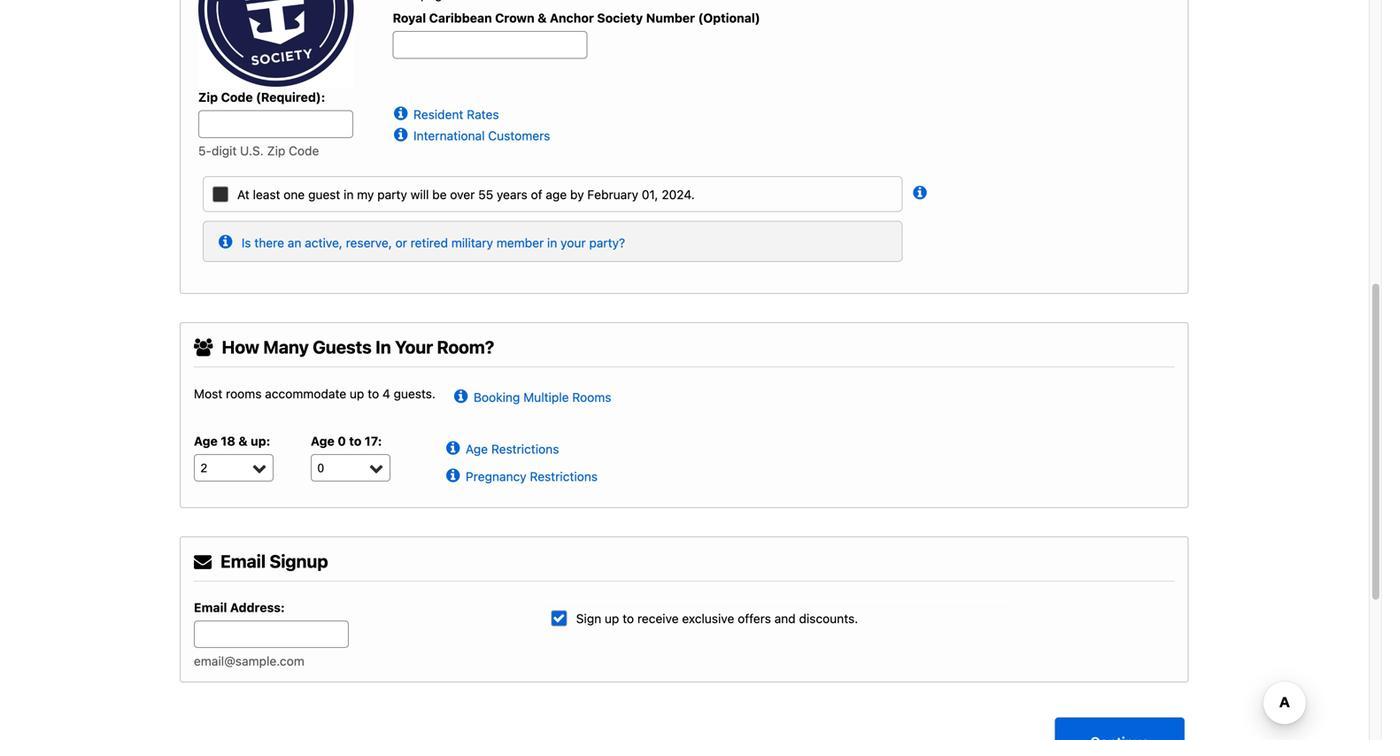Task type: describe. For each thing, give the bounding box(es) containing it.
1 vertical spatial zip
[[267, 144, 286, 158]]

international
[[414, 128, 485, 143]]

restrictions for pregnancy restrictions
[[530, 469, 598, 484]]

one
[[284, 187, 305, 202]]

age 18 & up:
[[194, 434, 270, 448]]

royal caribbean crown & anchor society number (optional)
[[393, 11, 761, 25]]

is there an active, reserve, or retired military member in your party? link
[[219, 231, 625, 251]]

caribbean
[[429, 11, 492, 25]]

18
[[221, 434, 236, 448]]

guests.
[[394, 386, 436, 401]]

5-digit u.s. zip code
[[198, 144, 319, 158]]

info circle image inside is there an active, reserve, or retired military member in your party? link
[[219, 231, 238, 249]]

society
[[597, 11, 643, 25]]

offers
[[738, 611, 771, 626]]

email for email address:
[[194, 600, 227, 615]]

retired
[[411, 236, 448, 250]]

or
[[396, 236, 407, 250]]

accommodate
[[265, 386, 347, 401]]

most
[[194, 386, 223, 401]]

booking
[[474, 390, 520, 405]]

february
[[588, 187, 639, 202]]

address:
[[230, 600, 285, 615]]

age 0 to 17:
[[311, 434, 382, 448]]

active,
[[305, 236, 343, 250]]

and
[[775, 611, 796, 626]]

anchor
[[550, 11, 594, 25]]

customers
[[488, 128, 550, 143]]

booking multiple rooms link
[[454, 385, 612, 405]]

least
[[253, 187, 280, 202]]

exclusive
[[682, 611, 735, 626]]

01,
[[642, 187, 659, 202]]

0 horizontal spatial zip
[[198, 90, 218, 105]]

0 vertical spatial code
[[221, 90, 253, 105]]

how
[[222, 336, 259, 357]]

discounts.
[[799, 611, 859, 626]]

multiple
[[524, 390, 569, 405]]

age restrictions link
[[446, 437, 559, 457]]

Zip Code (Required): text field
[[198, 110, 353, 138]]

(required):
[[256, 90, 325, 105]]

there
[[255, 236, 284, 250]]

u.s.
[[240, 144, 264, 158]]

royal
[[393, 11, 426, 25]]

signup
[[270, 551, 328, 572]]

years
[[497, 187, 528, 202]]

info circle image for international customers
[[394, 102, 414, 120]]

0
[[338, 434, 346, 448]]

sign up to receive exclusive offers and discounts.
[[576, 611, 859, 626]]

email address:
[[194, 600, 285, 615]]

zip code (required):
[[198, 90, 325, 105]]

most rooms accommodate up to 4 guests.
[[194, 386, 436, 401]]

by
[[570, 187, 584, 202]]

reserve,
[[346, 236, 392, 250]]

of
[[531, 187, 543, 202]]

0 vertical spatial &
[[538, 11, 547, 25]]

at
[[237, 187, 250, 202]]

1 horizontal spatial to
[[368, 386, 379, 401]]

rooms
[[226, 386, 262, 401]]

age
[[546, 187, 567, 202]]

email signup
[[221, 551, 328, 572]]

to for sign up to receive exclusive offers and discounts.
[[623, 611, 634, 626]]

at least one guest in my party will be over 55 years of age by february 01, 2024.
[[237, 187, 695, 202]]

over
[[450, 187, 475, 202]]

many
[[263, 336, 309, 357]]

2024.
[[662, 187, 695, 202]]

in
[[376, 336, 391, 357]]

55
[[478, 187, 493, 202]]

0 vertical spatial up
[[350, 386, 364, 401]]

info circle image for pregnancy restrictions
[[446, 464, 466, 482]]

up:
[[251, 434, 270, 448]]



Task type: locate. For each thing, give the bounding box(es) containing it.
info circle image inside age restrictions link
[[446, 437, 466, 455]]

rates
[[467, 107, 499, 122]]

1 vertical spatial &
[[239, 434, 248, 448]]

0 vertical spatial info circle image
[[394, 102, 414, 120]]

email
[[221, 551, 266, 572], [194, 600, 227, 615]]

2 horizontal spatial info circle image
[[914, 181, 933, 199]]

info circle image inside booking multiple rooms link
[[454, 385, 474, 403]]

email down envelope icon at left bottom
[[194, 600, 227, 615]]

email for email signup
[[221, 551, 266, 572]]

1 horizontal spatial up
[[605, 611, 619, 626]]

& right 18
[[239, 434, 248, 448]]

international customers link
[[394, 124, 550, 143]]

my
[[357, 187, 374, 202]]

1 horizontal spatial in
[[547, 236, 557, 250]]

1 horizontal spatial zip
[[267, 144, 286, 158]]

to
[[368, 386, 379, 401], [349, 434, 362, 448], [623, 611, 634, 626]]

None text field
[[393, 31, 588, 59]]

rooms
[[572, 390, 612, 405]]

how many guests in your room?
[[222, 336, 495, 357]]

group
[[198, 90, 1171, 99]]

will
[[411, 187, 429, 202]]

code down zip code (required): text box
[[289, 144, 319, 158]]

email@sample.com
[[194, 654, 305, 669]]

info circle image down age restrictions link
[[446, 464, 466, 482]]

restrictions
[[491, 442, 559, 456], [530, 469, 598, 484]]

in
[[344, 187, 354, 202], [547, 236, 557, 250]]

in left my
[[344, 187, 354, 202]]

&
[[538, 11, 547, 25], [239, 434, 248, 448]]

zip up 5-
[[198, 90, 218, 105]]

2 vertical spatial to
[[623, 611, 634, 626]]

sign
[[576, 611, 602, 626]]

up
[[350, 386, 364, 401], [605, 611, 619, 626]]

pregnancy restrictions
[[466, 469, 598, 484]]

booking multiple rooms
[[474, 390, 612, 405]]

1 vertical spatial restrictions
[[530, 469, 598, 484]]

1 vertical spatial up
[[605, 611, 619, 626]]

is there an active, reserve, or retired military member in your party?
[[242, 236, 625, 250]]

guests
[[313, 336, 372, 357]]

your
[[561, 236, 586, 250]]

digit
[[212, 144, 237, 158]]

2 horizontal spatial age
[[466, 442, 488, 456]]

1 vertical spatial email
[[194, 600, 227, 615]]

is
[[242, 236, 251, 250]]

zip right u.s.
[[267, 144, 286, 158]]

member
[[497, 236, 544, 250]]

info circle image
[[394, 124, 414, 141], [219, 231, 238, 249], [454, 385, 474, 403], [446, 464, 466, 482]]

resident rates
[[414, 107, 499, 122]]

age up pregnancy
[[466, 442, 488, 456]]

5-
[[198, 144, 212, 158]]

up left 4
[[350, 386, 364, 401]]

international customers
[[414, 128, 550, 143]]

(optional)
[[698, 11, 761, 25]]

0 vertical spatial email
[[221, 551, 266, 572]]

1 horizontal spatial age
[[311, 434, 335, 448]]

crown
[[495, 11, 535, 25]]

info circle image down the room?
[[454, 385, 474, 403]]

2 horizontal spatial to
[[623, 611, 634, 626]]

age left 0
[[311, 434, 335, 448]]

17:
[[365, 434, 382, 448]]

in left your
[[547, 236, 557, 250]]

party
[[378, 187, 407, 202]]

& inside how many guests in your room? group
[[239, 434, 248, 448]]

an
[[288, 236, 302, 250]]

0 vertical spatial zip
[[198, 90, 218, 105]]

restrictions up pregnancy restrictions link
[[491, 442, 559, 456]]

military
[[452, 236, 493, 250]]

email right envelope icon at left bottom
[[221, 551, 266, 572]]

2 vertical spatial info circle image
[[446, 437, 466, 455]]

up right sign
[[605, 611, 619, 626]]

to left receive at bottom left
[[623, 611, 634, 626]]

info circle image for pregnancy restrictions
[[446, 437, 466, 455]]

info circle image inside pregnancy restrictions link
[[446, 464, 466, 482]]

age left 18
[[194, 434, 218, 448]]

be
[[432, 187, 447, 202]]

1 vertical spatial to
[[349, 434, 362, 448]]

info circle image left is
[[219, 231, 238, 249]]

number
[[646, 11, 695, 25]]

age for age 18 & up:
[[194, 434, 218, 448]]

party?
[[589, 236, 625, 250]]

to for age 0 to 17:
[[349, 434, 362, 448]]

envelope image
[[194, 553, 212, 571]]

info circle image
[[394, 102, 414, 120], [914, 181, 933, 199], [446, 437, 466, 455]]

room?
[[437, 336, 495, 357]]

info circle image for international customers
[[394, 124, 414, 141]]

pregnancy
[[466, 469, 527, 484]]

restrictions down age restrictions
[[530, 469, 598, 484]]

& right crown
[[538, 11, 547, 25]]

to left 4
[[368, 386, 379, 401]]

1 horizontal spatial code
[[289, 144, 319, 158]]

1 vertical spatial code
[[289, 144, 319, 158]]

0 horizontal spatial in
[[344, 187, 354, 202]]

pregnancy restrictions link
[[446, 464, 598, 484]]

to inside how many guests in your room? group
[[349, 434, 362, 448]]

0 horizontal spatial up
[[350, 386, 364, 401]]

guest
[[308, 187, 340, 202]]

info circle image inside resident rates link
[[394, 102, 414, 120]]

zip
[[198, 90, 218, 105], [267, 144, 286, 158]]

0 horizontal spatial &
[[239, 434, 248, 448]]

info circle image inside international customers link
[[394, 124, 414, 141]]

age restrictions
[[466, 442, 559, 456]]

age for age 0 to 17:
[[311, 434, 335, 448]]

restrictions for age restrictions
[[491, 442, 559, 456]]

age for age restrictions
[[466, 442, 488, 456]]

0 horizontal spatial to
[[349, 434, 362, 448]]

0 horizontal spatial code
[[221, 90, 253, 105]]

0 horizontal spatial info circle image
[[394, 102, 414, 120]]

info circle image down resident
[[394, 124, 414, 141]]

0 vertical spatial in
[[344, 187, 354, 202]]

code up zip code (required): text box
[[221, 90, 253, 105]]

Email Address: email field
[[194, 621, 349, 648]]

0 horizontal spatial age
[[194, 434, 218, 448]]

4
[[383, 386, 390, 401]]

to right 0
[[349, 434, 362, 448]]

code
[[221, 90, 253, 105], [289, 144, 319, 158]]

0 vertical spatial restrictions
[[491, 442, 559, 456]]

receive
[[638, 611, 679, 626]]

resident rates link
[[394, 102, 499, 122]]

0 vertical spatial to
[[368, 386, 379, 401]]

1 horizontal spatial info circle image
[[446, 437, 466, 455]]

your
[[395, 336, 433, 357]]

age
[[194, 434, 218, 448], [311, 434, 335, 448], [466, 442, 488, 456]]

users image
[[194, 339, 213, 356]]

1 horizontal spatial &
[[538, 11, 547, 25]]

info circle image for booking multiple rooms
[[454, 385, 474, 403]]

1 vertical spatial in
[[547, 236, 557, 250]]

how many guests in your room? group
[[194, 434, 428, 494]]

resident
[[414, 107, 464, 122]]

1 vertical spatial info circle image
[[914, 181, 933, 199]]



Task type: vqa. For each thing, say whether or not it's contained in the screenshot.
Choose
no



